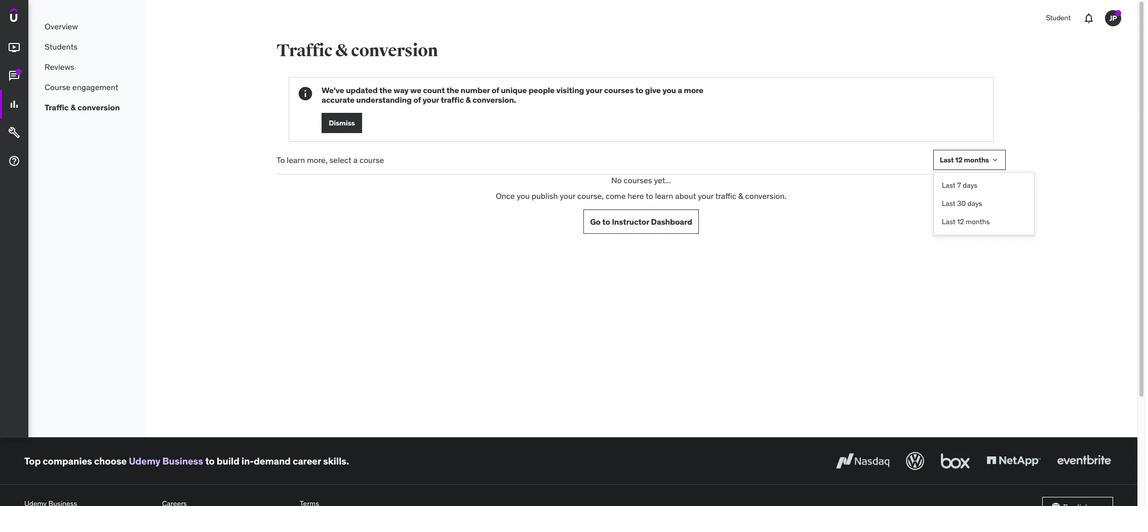 Task type: vqa. For each thing, say whether or not it's contained in the screenshot.
the bottom cart
no



Task type: describe. For each thing, give the bounding box(es) containing it.
months for last 12 months button
[[966, 217, 990, 226]]

last 12 months for last 12 months dropdown button
[[940, 155, 989, 165]]

2 medium image from the top
[[8, 127, 20, 139]]

last 7 days button
[[934, 177, 1034, 195]]

we
[[410, 85, 421, 95]]

your right about at the top of page
[[698, 191, 714, 201]]

to learn more, select a course
[[277, 155, 384, 165]]

updated
[[346, 85, 378, 95]]

0 horizontal spatial you
[[517, 191, 530, 201]]

1 medium image from the top
[[8, 70, 20, 82]]

count
[[423, 85, 445, 95]]

reviews
[[45, 62, 74, 72]]

about
[[675, 191, 696, 201]]

last 12 months for last 12 months button
[[942, 217, 990, 226]]

in-
[[242, 455, 254, 467]]

last for last 7 days button
[[942, 181, 956, 190]]

select
[[330, 155, 351, 165]]

your right we
[[423, 95, 439, 105]]

traffic & conversion inside "link"
[[45, 102, 120, 112]]

7
[[957, 181, 961, 190]]

jp link
[[1101, 6, 1125, 30]]

more
[[684, 85, 703, 95]]

1 vertical spatial a
[[353, 155, 358, 165]]

1 horizontal spatial conversion.
[[745, 191, 787, 201]]

last 12 months button
[[933, 150, 1006, 170]]

conversion. inside we've updated the way we count the number of unique people visiting your courses to give you a more accurate understanding of your traffic & conversion.
[[473, 95, 516, 105]]

0 horizontal spatial of
[[413, 95, 421, 105]]

to left build
[[205, 455, 215, 467]]

conversion inside "link"
[[78, 102, 120, 112]]

publish
[[532, 191, 558, 201]]

your right visiting
[[586, 85, 602, 95]]

more,
[[307, 155, 328, 165]]

udemy image
[[10, 8, 56, 25]]

netapp image
[[985, 450, 1043, 473]]

unique
[[501, 85, 527, 95]]

1 horizontal spatial traffic
[[277, 40, 332, 61]]

build
[[217, 455, 239, 467]]

1 vertical spatial courses
[[624, 175, 652, 186]]

box image
[[939, 450, 972, 473]]

last 7 days
[[942, 181, 977, 190]]

small image
[[1051, 502, 1061, 507]]

overview link
[[28, 16, 145, 36]]

1 horizontal spatial learn
[[655, 191, 673, 201]]

we've updated the way we count the number of unique people visiting your courses to give you a more accurate understanding of your traffic & conversion.
[[322, 85, 703, 105]]

0 vertical spatial conversion
[[351, 40, 438, 61]]

2 the from the left
[[447, 85, 459, 95]]

student
[[1046, 13, 1071, 22]]

instructor
[[612, 217, 649, 227]]

dismiss
[[329, 119, 355, 128]]

companies
[[43, 455, 92, 467]]

a inside we've updated the way we count the number of unique people visiting your courses to give you a more accurate understanding of your traffic & conversion.
[[678, 85, 682, 95]]

last for last 30 days button
[[942, 199, 956, 208]]

1 horizontal spatial of
[[492, 85, 499, 95]]

yet...
[[654, 175, 671, 186]]

last for last 12 months button
[[942, 217, 956, 226]]

overview
[[45, 21, 78, 31]]

volkswagen image
[[904, 450, 926, 473]]

no
[[611, 175, 622, 186]]

career
[[293, 455, 321, 467]]

last for last 12 months dropdown button
[[940, 155, 954, 165]]

once
[[496, 191, 515, 201]]

courses inside we've updated the way we count the number of unique people visiting your courses to give you a more accurate understanding of your traffic & conversion.
[[604, 85, 634, 95]]

last 30 days button
[[934, 195, 1034, 213]]

give
[[645, 85, 661, 95]]

1 medium image from the top
[[8, 42, 20, 54]]

choose
[[94, 455, 127, 467]]

traffic inside "link"
[[45, 102, 69, 112]]

1 horizontal spatial traffic & conversion
[[277, 40, 438, 61]]

student link
[[1040, 6, 1077, 30]]



Task type: locate. For each thing, give the bounding box(es) containing it.
course
[[360, 155, 384, 165]]

xsmall image
[[991, 156, 999, 164]]

no courses yet...
[[611, 175, 671, 186]]

12
[[955, 155, 963, 165], [957, 217, 964, 226]]

go
[[590, 217, 601, 227]]

days right 30
[[968, 199, 982, 208]]

a
[[678, 85, 682, 95], [353, 155, 358, 165]]

business
[[162, 455, 203, 467]]

1 vertical spatial days
[[968, 199, 982, 208]]

conversion up way
[[351, 40, 438, 61]]

accurate
[[322, 95, 355, 105]]

1 vertical spatial traffic
[[45, 102, 69, 112]]

0 vertical spatial last 12 months
[[940, 155, 989, 165]]

0 horizontal spatial learn
[[287, 155, 305, 165]]

months left xsmall "icon"
[[964, 155, 989, 165]]

conversion.
[[473, 95, 516, 105], [745, 191, 787, 201]]

here
[[628, 191, 644, 201]]

& inside "link"
[[70, 102, 76, 112]]

nasdaq image
[[834, 450, 892, 473]]

1 vertical spatial 12
[[957, 217, 964, 226]]

1 horizontal spatial the
[[447, 85, 459, 95]]

reviews link
[[28, 57, 145, 77]]

traffic right we
[[441, 95, 464, 105]]

1 vertical spatial medium image
[[8, 127, 20, 139]]

udemy business link
[[129, 455, 203, 467]]

last 30 days
[[942, 199, 982, 208]]

days
[[963, 181, 977, 190], [968, 199, 982, 208]]

dismiss button
[[322, 113, 362, 133]]

12 inside dropdown button
[[955, 155, 963, 165]]

to
[[636, 85, 643, 95], [646, 191, 653, 201], [602, 217, 610, 227], [205, 455, 215, 467]]

learn down yet...
[[655, 191, 673, 201]]

1 horizontal spatial traffic
[[715, 191, 736, 201]]

traffic right about at the top of page
[[715, 191, 736, 201]]

courses left give on the right top
[[604, 85, 634, 95]]

course
[[45, 82, 70, 92]]

30
[[957, 199, 966, 208]]

your
[[586, 85, 602, 95], [423, 95, 439, 105], [560, 191, 575, 201], [698, 191, 714, 201]]

0 vertical spatial conversion.
[[473, 95, 516, 105]]

traffic & conversion link
[[28, 97, 145, 118]]

demand
[[254, 455, 291, 467]]

way
[[394, 85, 409, 95]]

3 medium image from the top
[[8, 155, 20, 167]]

traffic up we've
[[277, 40, 332, 61]]

0 vertical spatial learn
[[287, 155, 305, 165]]

medium image
[[8, 42, 20, 54], [8, 127, 20, 139]]

0 horizontal spatial conversion.
[[473, 95, 516, 105]]

number
[[461, 85, 490, 95]]

last 12 months up last 7 days
[[940, 155, 989, 165]]

days for last 7 days
[[963, 181, 977, 190]]

0 horizontal spatial traffic
[[45, 102, 69, 112]]

course engagement link
[[28, 77, 145, 97]]

1 vertical spatial traffic & conversion
[[45, 102, 120, 112]]

traffic
[[441, 95, 464, 105], [715, 191, 736, 201]]

courses up the 'here'
[[624, 175, 652, 186]]

to left give on the right top
[[636, 85, 643, 95]]

of left the unique
[[492, 85, 499, 95]]

months down last 30 days button
[[966, 217, 990, 226]]

12 for last 12 months dropdown button
[[955, 155, 963, 165]]

0 horizontal spatial a
[[353, 155, 358, 165]]

top companies choose udemy business to build in-demand career skills.
[[24, 455, 349, 467]]

0 vertical spatial traffic & conversion
[[277, 40, 438, 61]]

last 12 months
[[940, 155, 989, 165], [942, 217, 990, 226]]

course,
[[577, 191, 604, 201]]

0 vertical spatial a
[[678, 85, 682, 95]]

12 for last 12 months button
[[957, 217, 964, 226]]

of
[[492, 85, 499, 95], [413, 95, 421, 105]]

visiting
[[556, 85, 584, 95]]

last inside last 7 days button
[[942, 181, 956, 190]]

traffic down course
[[45, 102, 69, 112]]

months inside dropdown button
[[964, 155, 989, 165]]

1 horizontal spatial conversion
[[351, 40, 438, 61]]

courses
[[604, 85, 634, 95], [624, 175, 652, 186]]

last up last 7 days
[[940, 155, 954, 165]]

last
[[940, 155, 954, 165], [942, 181, 956, 190], [942, 199, 956, 208], [942, 217, 956, 226]]

last down last 30 days
[[942, 217, 956, 226]]

medium image
[[8, 70, 20, 82], [8, 98, 20, 111], [8, 155, 20, 167]]

jp
[[1109, 13, 1117, 23]]

0 vertical spatial traffic
[[441, 95, 464, 105]]

the left way
[[379, 85, 392, 95]]

to right go
[[602, 217, 610, 227]]

1 vertical spatial you
[[517, 191, 530, 201]]

0 horizontal spatial traffic & conversion
[[45, 102, 120, 112]]

1 vertical spatial last 12 months
[[942, 217, 990, 226]]

skills.
[[323, 455, 349, 467]]

2 medium image from the top
[[8, 98, 20, 111]]

months for last 12 months dropdown button
[[964, 155, 989, 165]]

go to instructor dashboard
[[590, 217, 692, 227]]

we've
[[322, 85, 344, 95]]

you right once
[[517, 191, 530, 201]]

top
[[24, 455, 41, 467]]

last 12 months inside dropdown button
[[940, 155, 989, 165]]

traffic & conversion down course engagement
[[45, 102, 120, 112]]

udemy
[[129, 455, 160, 467]]

once you publish your course, come here to learn about your traffic & conversion.
[[496, 191, 787, 201]]

engagement
[[72, 82, 118, 92]]

to right the 'here'
[[646, 191, 653, 201]]

0 vertical spatial months
[[964, 155, 989, 165]]

traffic & conversion
[[277, 40, 438, 61], [45, 102, 120, 112]]

a right select
[[353, 155, 358, 165]]

1 vertical spatial conversion.
[[745, 191, 787, 201]]

0 horizontal spatial traffic
[[441, 95, 464, 105]]

last 12 months inside button
[[942, 217, 990, 226]]

last 12 months down last 30 days
[[942, 217, 990, 226]]

0 vertical spatial traffic
[[277, 40, 332, 61]]

you right give on the right top
[[663, 85, 676, 95]]

traffic & conversion up updated
[[277, 40, 438, 61]]

months
[[964, 155, 989, 165], [966, 217, 990, 226]]

last left 7
[[942, 181, 956, 190]]

0 vertical spatial days
[[963, 181, 977, 190]]

1 vertical spatial traffic
[[715, 191, 736, 201]]

days right 7
[[963, 181, 977, 190]]

last 12 months button
[[934, 213, 1034, 231]]

traffic inside we've updated the way we count the number of unique people visiting your courses to give you a more accurate understanding of your traffic & conversion.
[[441, 95, 464, 105]]

conversion down engagement
[[78, 102, 120, 112]]

your right publish
[[560, 191, 575, 201]]

come
[[606, 191, 626, 201]]

you have alerts image
[[1115, 10, 1121, 16]]

learn right the to
[[287, 155, 305, 165]]

0 vertical spatial courses
[[604, 85, 634, 95]]

notifications image
[[1083, 12, 1095, 24]]

of right way
[[413, 95, 421, 105]]

0 horizontal spatial the
[[379, 85, 392, 95]]

months inside button
[[966, 217, 990, 226]]

a left "more"
[[678, 85, 682, 95]]

last inside last 12 months button
[[942, 217, 956, 226]]

to inside we've updated the way we count the number of unique people visiting your courses to give you a more accurate understanding of your traffic & conversion.
[[636, 85, 643, 95]]

1 the from the left
[[379, 85, 392, 95]]

1 vertical spatial learn
[[655, 191, 673, 201]]

1 vertical spatial medium image
[[8, 98, 20, 111]]

1 horizontal spatial you
[[663, 85, 676, 95]]

dashboard
[[651, 217, 692, 227]]

course engagement
[[45, 82, 118, 92]]

12 inside button
[[957, 217, 964, 226]]

1 vertical spatial conversion
[[78, 102, 120, 112]]

0 vertical spatial medium image
[[8, 42, 20, 54]]

students
[[45, 41, 77, 52]]

last left 30
[[942, 199, 956, 208]]

&
[[335, 40, 348, 61], [466, 95, 471, 105], [70, 102, 76, 112], [738, 191, 743, 201]]

days for last 30 days
[[968, 199, 982, 208]]

understanding
[[356, 95, 412, 105]]

12 up 7
[[955, 155, 963, 165]]

0 horizontal spatial conversion
[[78, 102, 120, 112]]

2 vertical spatial medium image
[[8, 155, 20, 167]]

1 vertical spatial months
[[966, 217, 990, 226]]

to
[[277, 155, 285, 165]]

traffic
[[277, 40, 332, 61], [45, 102, 69, 112]]

you inside we've updated the way we count the number of unique people visiting your courses to give you a more accurate understanding of your traffic & conversion.
[[663, 85, 676, 95]]

conversion
[[351, 40, 438, 61], [78, 102, 120, 112]]

1 horizontal spatial a
[[678, 85, 682, 95]]

0 vertical spatial 12
[[955, 155, 963, 165]]

people
[[529, 85, 555, 95]]

learn
[[287, 155, 305, 165], [655, 191, 673, 201]]

go to instructor dashboard link
[[584, 210, 699, 234]]

12 down 30
[[957, 217, 964, 226]]

0 vertical spatial you
[[663, 85, 676, 95]]

last inside last 30 days button
[[942, 199, 956, 208]]

students link
[[28, 36, 145, 57]]

eventbrite image
[[1055, 450, 1113, 473]]

& inside we've updated the way we count the number of unique people visiting your courses to give you a more accurate understanding of your traffic & conversion.
[[466, 95, 471, 105]]

0 vertical spatial medium image
[[8, 70, 20, 82]]

you
[[663, 85, 676, 95], [517, 191, 530, 201]]

the right count
[[447, 85, 459, 95]]

the
[[379, 85, 392, 95], [447, 85, 459, 95]]

last inside last 12 months dropdown button
[[940, 155, 954, 165]]



